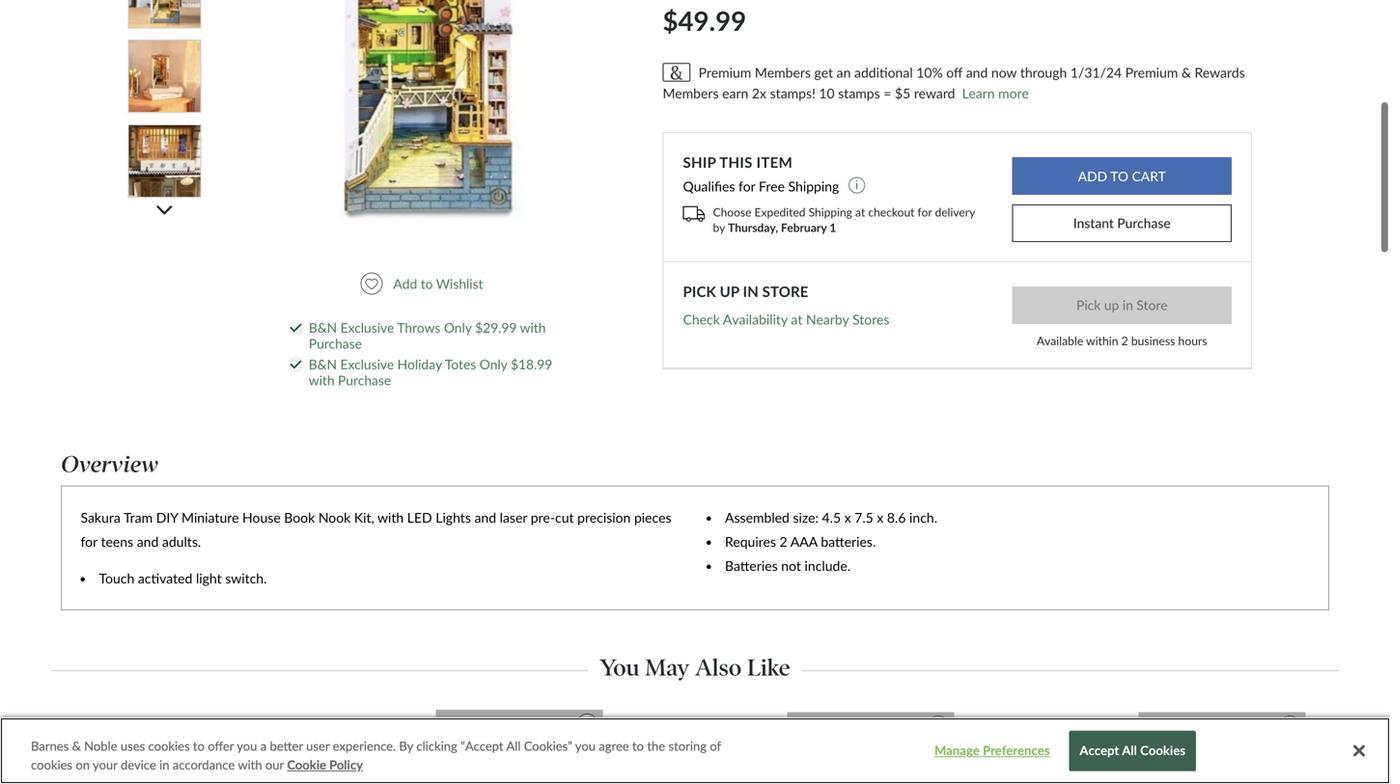 Task type: locate. For each thing, give the bounding box(es) containing it.
with inside b&n exclusive throws only $29.99 with purchase
[[520, 320, 546, 336]]

only up totes
[[444, 320, 472, 336]]

clicking
[[416, 739, 457, 754]]

instant purchase
[[1073, 215, 1171, 231]]

cute bat stickers image
[[962, 729, 1136, 785]]

2 premium from the left
[[1125, 64, 1178, 80]]

b&n inside b&n exclusive throws only $29.99 with purchase
[[309, 320, 337, 336]]

shipping inside choose expedited shipping at checkout for delivery by
[[809, 205, 852, 219]]

2 inside assembled size: 4.5 x 7.5 x 8.6 inch. requires 2 aaa batteries. batteries not include.
[[780, 534, 787, 550]]

with
[[520, 320, 546, 336], [309, 373, 335, 389], [377, 510, 404, 526], [238, 758, 262, 773]]

& up on
[[72, 739, 81, 754]]

miniature
[[182, 510, 239, 526]]

b&n inside b&n exclusive holiday totes only $18.99 with purchase
[[309, 357, 337, 373]]

1 vertical spatial and
[[474, 510, 496, 526]]

0 vertical spatial &
[[1182, 64, 1191, 80]]

pieces
[[634, 510, 671, 526]]

premium
[[699, 64, 751, 80], [1125, 64, 1178, 80]]

0 horizontal spatial 2
[[780, 534, 787, 550]]

0 vertical spatial 2
[[1121, 334, 1128, 348]]

1 vertical spatial 2
[[780, 534, 787, 550]]

batteries
[[725, 558, 778, 575]]

0 horizontal spatial and
[[137, 534, 159, 550]]

cookies
[[148, 739, 190, 754], [31, 758, 72, 773]]

2 b&n from the top
[[309, 357, 337, 373]]

all inside 'button'
[[1122, 744, 1137, 759]]

pick up in store
[[683, 283, 809, 300]]

2
[[1121, 334, 1128, 348], [780, 534, 787, 550]]

2 horizontal spatial to
[[632, 739, 644, 754]]

None submit
[[1012, 158, 1232, 195], [1012, 287, 1232, 324], [1012, 158, 1232, 195], [1012, 287, 1232, 324]]

0 vertical spatial and
[[966, 64, 988, 80]]

for left the delivery
[[918, 205, 932, 219]]

more
[[998, 85, 1029, 101]]

0 vertical spatial shipping
[[788, 178, 839, 195]]

& left rewards
[[1182, 64, 1191, 80]]

1 vertical spatial shipping
[[809, 205, 852, 219]]

precision
[[577, 510, 631, 526]]

& inside barnes & noble uses cookies to offer you a better user experience. by clicking "accept all cookies" you agree to the storing of cookies on your device in accordance with our
[[72, 739, 81, 754]]

and left laser
[[474, 510, 496, 526]]

=
[[884, 85, 891, 101]]

exclusive inside b&n exclusive holiday totes only $18.99 with purchase
[[340, 357, 394, 373]]

to right add
[[421, 276, 433, 292]]

shipping
[[788, 178, 839, 195], [809, 205, 852, 219]]

teens
[[101, 534, 133, 550]]

february
[[781, 221, 827, 235]]

cookies down the barnes
[[31, 758, 72, 773]]

holiday
[[397, 357, 442, 373]]

members left earn
[[663, 85, 719, 101]]

1 check image from the top
[[290, 324, 302, 333]]

0 horizontal spatial premium
[[699, 64, 751, 80]]

1 you from the left
[[237, 739, 257, 754]]

1 vertical spatial only
[[480, 357, 507, 373]]

requires
[[725, 534, 776, 550]]

8.6
[[887, 510, 906, 526]]

laser
[[500, 510, 527, 526]]

business hours
[[1131, 334, 1207, 348]]

2 exclusive from the top
[[340, 357, 394, 373]]

for down sakura
[[81, 534, 97, 550]]

inch.
[[909, 510, 937, 526]]

0 vertical spatial at
[[855, 205, 865, 219]]

assembled
[[725, 510, 790, 526]]

check availability at nearby stores link
[[683, 311, 890, 328]]

storing
[[669, 739, 707, 754]]

list box
[[127, 0, 202, 283]]

1 vertical spatial b&n
[[309, 357, 337, 373]]

b&n exclusive holiday totes only $18.99 with purchase link
[[309, 357, 564, 389]]

at
[[855, 205, 865, 219], [791, 311, 803, 328]]

led
[[407, 510, 432, 526]]

check availability at nearby stores
[[683, 311, 890, 328]]

by
[[713, 221, 725, 235]]

nearby stores
[[806, 311, 890, 328]]

1 horizontal spatial you
[[575, 739, 596, 754]]

noble
[[84, 739, 117, 754]]

checkout
[[868, 205, 915, 219]]

b&n for with
[[309, 357, 337, 373]]

2x
[[752, 85, 767, 101]]

diy miniature bookend: sunshine town image
[[83, 727, 257, 785]]

0 vertical spatial members
[[755, 64, 811, 80]]

you left a
[[237, 739, 257, 754]]

user
[[306, 739, 330, 754]]

7.5
[[855, 510, 873, 526]]

our
[[265, 758, 284, 773]]

members
[[755, 64, 811, 80], [663, 85, 719, 101]]

at left checkout at the right
[[855, 205, 865, 219]]

privacy alert dialog
[[0, 718, 1390, 785]]

exclusive inside b&n exclusive throws only $29.99 with purchase
[[340, 320, 394, 336]]

1 horizontal spatial premium
[[1125, 64, 1178, 80]]

exclusive for purchase
[[340, 320, 394, 336]]

availability
[[723, 311, 788, 328]]

1 horizontal spatial only
[[480, 357, 507, 373]]

purchase inside b&n exclusive holiday totes only $18.99 with purchase
[[338, 373, 391, 389]]

0 vertical spatial only
[[444, 320, 472, 336]]

add
[[393, 276, 417, 292]]

0 vertical spatial b&n
[[309, 320, 337, 336]]

nook
[[318, 510, 351, 526]]

0 horizontal spatial to
[[193, 739, 205, 754]]

1 horizontal spatial members
[[755, 64, 811, 80]]

alternative view 4 of diy miniature bookend: sakura tram image
[[129, 125, 200, 197]]

& inside the premium members get an additional 10% off and now through 1/31/24 premium & rewards members earn 2x stamps! 10 stamps = $5 reward
[[1182, 64, 1191, 80]]

0 horizontal spatial at
[[791, 311, 803, 328]]

1 horizontal spatial all
[[1122, 744, 1137, 759]]

premium right 1/31/24
[[1125, 64, 1178, 80]]

10%
[[916, 64, 943, 80]]

preferences
[[983, 744, 1050, 759]]

available
[[1037, 334, 1083, 348]]

1 vertical spatial purchase
[[309, 336, 362, 352]]

cookie policy
[[287, 758, 363, 773]]

batteries.
[[821, 534, 876, 550]]

and down tram
[[137, 534, 159, 550]]

b&n exclusive holiday totes only $18.99 with purchase
[[309, 357, 552, 389]]

2 horizontal spatial and
[[966, 64, 988, 80]]

1 horizontal spatial x
[[877, 510, 884, 526]]

x right 7.5
[[877, 510, 884, 526]]

learn more
[[962, 85, 1029, 101]]

"accept
[[461, 739, 503, 754]]

0 horizontal spatial all
[[506, 739, 521, 754]]

exclusive left holiday at the top
[[340, 357, 394, 373]]

0 horizontal spatial cookies
[[31, 758, 72, 773]]

up
[[720, 283, 739, 300]]

all right "accept
[[506, 739, 521, 754]]

exclusive left "throws"
[[340, 320, 394, 336]]

through
[[1020, 64, 1067, 80]]

b&n for purchase
[[309, 320, 337, 336]]

on
[[76, 758, 90, 773]]

2 vertical spatial and
[[137, 534, 159, 550]]

1 vertical spatial exclusive
[[340, 357, 394, 373]]

2 right within
[[1121, 334, 1128, 348]]

2 check image from the top
[[290, 361, 302, 369]]

1 horizontal spatial cookies
[[148, 739, 190, 754]]

you
[[237, 739, 257, 754], [575, 739, 596, 754]]

exclusive for with
[[340, 357, 394, 373]]

add to wishlist link
[[360, 273, 492, 295]]

1 x from the left
[[844, 510, 851, 526]]

2 vertical spatial for
[[81, 534, 97, 550]]

0 horizontal spatial only
[[444, 320, 472, 336]]

and up learn
[[966, 64, 988, 80]]

members up stamps!
[[755, 64, 811, 80]]

wishlist
[[436, 276, 483, 292]]

cookies"
[[524, 739, 572, 754]]

option
[[127, 208, 202, 283]]

at down store
[[791, 311, 803, 328]]

2 horizontal spatial for
[[918, 205, 932, 219]]

switch.
[[225, 571, 267, 587]]

x
[[844, 510, 851, 526], [877, 510, 884, 526]]

1 horizontal spatial at
[[855, 205, 865, 219]]

ship this item qualifies for free shipping
[[683, 153, 843, 195]]

shipping right free
[[788, 178, 839, 195]]

for inside ship this item qualifies for free shipping
[[739, 178, 755, 195]]

get
[[814, 64, 833, 80]]

1 vertical spatial &
[[72, 739, 81, 754]]

for left free
[[739, 178, 755, 195]]

you left agree
[[575, 739, 596, 754]]

manage preferences button
[[932, 732, 1053, 771]]

0 vertical spatial exclusive
[[340, 320, 394, 336]]

purchase inside button
[[1117, 215, 1171, 231]]

0 horizontal spatial for
[[81, 534, 97, 550]]

premium up earn
[[699, 64, 751, 80]]

0 horizontal spatial x
[[844, 510, 851, 526]]

1 exclusive from the top
[[340, 320, 394, 336]]

x right 4.5
[[844, 510, 851, 526]]

your
[[93, 758, 117, 773]]

to up accordance
[[193, 739, 205, 754]]

1 vertical spatial members
[[663, 85, 719, 101]]

with inside b&n exclusive holiday totes only $18.99 with purchase
[[309, 373, 335, 389]]

0 vertical spatial purchase
[[1117, 215, 1171, 231]]

not
[[781, 558, 801, 575]]

cookies up in
[[148, 739, 190, 754]]

usb candle lighter, silver image
[[1138, 712, 1311, 785]]

additional
[[854, 64, 913, 80]]

2 left aaa
[[780, 534, 787, 550]]

to left the
[[632, 739, 644, 754]]

for
[[739, 178, 755, 195], [918, 205, 932, 219], [81, 534, 97, 550]]

2 vertical spatial purchase
[[338, 373, 391, 389]]

for inside sakura tram diy miniature house book nook kit, with led lights and laser pre-cut precision pieces for teens and adults.
[[81, 534, 97, 550]]

1 horizontal spatial 2
[[1121, 334, 1128, 348]]

1 b&n from the top
[[309, 320, 337, 336]]

light
[[196, 571, 222, 587]]

goal! sticker book, goal setter image
[[435, 710, 608, 785]]

1 vertical spatial at
[[791, 311, 803, 328]]

1
[[830, 221, 836, 235]]

house
[[242, 510, 281, 526]]

0 horizontal spatial you
[[237, 739, 257, 754]]

0 vertical spatial check image
[[290, 324, 302, 333]]

1 horizontal spatial for
[[739, 178, 755, 195]]

cookie
[[287, 758, 326, 773]]

check
[[683, 311, 720, 328]]

thursday,
[[728, 221, 778, 235]]

2 x from the left
[[877, 510, 884, 526]]

1 vertical spatial check image
[[290, 361, 302, 369]]

0 vertical spatial cookies
[[148, 739, 190, 754]]

a
[[260, 739, 267, 754]]

0 vertical spatial for
[[739, 178, 755, 195]]

all
[[506, 739, 521, 754], [1122, 744, 1137, 759]]

all right accept
[[1122, 744, 1137, 759]]

0 horizontal spatial &
[[72, 739, 81, 754]]

device
[[121, 758, 156, 773]]

check image
[[290, 324, 302, 333], [290, 361, 302, 369]]

shipping up 1
[[809, 205, 852, 219]]

1/31/24
[[1070, 64, 1122, 80]]

$29.99
[[475, 320, 517, 336]]

1 vertical spatial for
[[918, 205, 932, 219]]

only right totes
[[480, 357, 507, 373]]

1 horizontal spatial &
[[1182, 64, 1191, 80]]



Task type: describe. For each thing, give the bounding box(es) containing it.
instant
[[1073, 215, 1114, 231]]

you
[[600, 654, 639, 682]]

diy miniature house kit: sam's study image
[[259, 727, 433, 785]]

add to wishlist
[[393, 276, 483, 292]]

alternative view 2 of diy miniature bookend: sakura tram image
[[129, 0, 200, 27]]

rewards
[[1195, 64, 1245, 80]]

b&n exclusive throws only $29.99 with purchase
[[309, 320, 546, 352]]

4.5
[[822, 510, 841, 526]]

thursday, february 1
[[728, 221, 836, 235]]

stamps
[[838, 85, 880, 101]]

reward
[[914, 85, 955, 101]]

activated
[[138, 571, 192, 587]]

alternative view 3 of diy miniature bookend: sakura tram image
[[129, 41, 200, 112]]

accept all cookies button
[[1069, 731, 1196, 772]]

store
[[762, 283, 809, 300]]

only inside b&n exclusive holiday totes only $18.99 with purchase
[[480, 357, 507, 373]]

with inside barnes & noble uses cookies to offer you a better user experience. by clicking "accept all cookies" you agree to the storing of cookies on your device in accordance with our
[[238, 758, 262, 773]]

agree
[[599, 739, 629, 754]]

with inside sakura tram diy miniature house book nook kit, with led lights and laser pre-cut precision pieces for teens and adults.
[[377, 510, 404, 526]]

offer
[[208, 739, 234, 754]]

may
[[645, 654, 690, 682]]

learn
[[962, 85, 995, 101]]

delivery
[[935, 205, 975, 219]]

adults.
[[162, 534, 201, 550]]

ship
[[683, 153, 716, 171]]

purchase inside b&n exclusive throws only $29.99 with purchase
[[309, 336, 362, 352]]

and inside the premium members get an additional 10% off and now through 1/31/24 premium & rewards members earn 2x stamps! 10 stamps = $5 reward
[[966, 64, 988, 80]]

premium members get an additional 10% off and now through 1/31/24 premium & rewards members earn 2x stamps! 10 stamps = $5 reward
[[663, 64, 1245, 101]]

0 horizontal spatial members
[[663, 85, 719, 101]]

shipping inside ship this item qualifies for free shipping
[[788, 178, 839, 195]]

throws
[[397, 320, 441, 336]]

policy
[[329, 758, 363, 773]]

the
[[647, 739, 665, 754]]

like
[[747, 654, 790, 682]]

barnes & noble uses cookies to offer you a better user experience. by clicking "accept all cookies" you agree to the storing of cookies on your device in accordance with our
[[31, 739, 721, 773]]

check image for with
[[290, 361, 302, 369]]

check image for purchase
[[290, 324, 302, 333]]

diy holiday city kit image
[[786, 712, 960, 785]]

lights
[[436, 510, 471, 526]]

tram
[[124, 510, 153, 526]]

accordance
[[173, 758, 235, 773]]

touch
[[99, 571, 134, 587]]

totes
[[445, 357, 476, 373]]

assembled size: 4.5 x 7.5 x 8.6 inch. requires 2 aaa batteries. batteries not include.
[[725, 510, 937, 575]]

at inside choose expedited shipping at checkout for delivery by
[[855, 205, 865, 219]]

manage
[[935, 744, 980, 759]]

touch activated light switch.
[[99, 571, 267, 587]]

1 horizontal spatial and
[[474, 510, 496, 526]]

now
[[991, 64, 1017, 80]]

$49.99
[[663, 4, 753, 37]]

diy miniature bookend: sakura tram image
[[262, 0, 596, 221]]

item
[[756, 153, 793, 171]]

10
[[819, 85, 835, 101]]

only inside b&n exclusive throws only $29.99 with purchase
[[444, 320, 472, 336]]

2 you from the left
[[575, 739, 596, 754]]

this
[[719, 153, 753, 171]]

instant purchase button
[[1012, 205, 1232, 242]]

1 premium from the left
[[699, 64, 751, 80]]

cut
[[555, 510, 574, 526]]

accept all cookies
[[1080, 744, 1186, 759]]

free
[[759, 178, 785, 195]]

manage preferences
[[935, 744, 1050, 759]]

in
[[159, 758, 169, 773]]

all inside barnes & noble uses cookies to offer you a better user experience. by clicking "accept all cookies" you agree to the storing of cookies on your device in accordance with our
[[506, 739, 521, 754]]

earn
[[722, 85, 749, 101]]

off
[[946, 64, 963, 80]]

for inside choose expedited shipping at checkout for delivery by
[[918, 205, 932, 219]]

available within 2 business hours
[[1037, 334, 1207, 348]]

of
[[710, 739, 721, 754]]

you may also like section
[[51, 649, 1339, 682]]

cookie policy link
[[287, 756, 363, 775]]

by
[[399, 739, 413, 754]]

sakura
[[81, 510, 120, 526]]

1 vertical spatial cookies
[[31, 758, 72, 773]]

in
[[743, 283, 759, 300]]

within
[[1086, 334, 1118, 348]]

accept
[[1080, 744, 1119, 759]]

choose
[[713, 205, 752, 219]]

size:
[[793, 510, 819, 526]]

1 horizontal spatial to
[[421, 276, 433, 292]]

$18.99
[[511, 357, 552, 373]]

also
[[695, 654, 742, 682]]

choose expedited shipping at checkout for delivery by
[[713, 205, 975, 235]]

pre-
[[531, 510, 555, 526]]

bread head diy cross stitch kit image
[[610, 717, 784, 785]]

expedited
[[754, 205, 806, 219]]

cookies
[[1140, 744, 1186, 759]]



Task type: vqa. For each thing, say whether or not it's contained in the screenshot.
B&N EXCLUSIVE THROWS ONLY $29.99 WITH PURCHASE
yes



